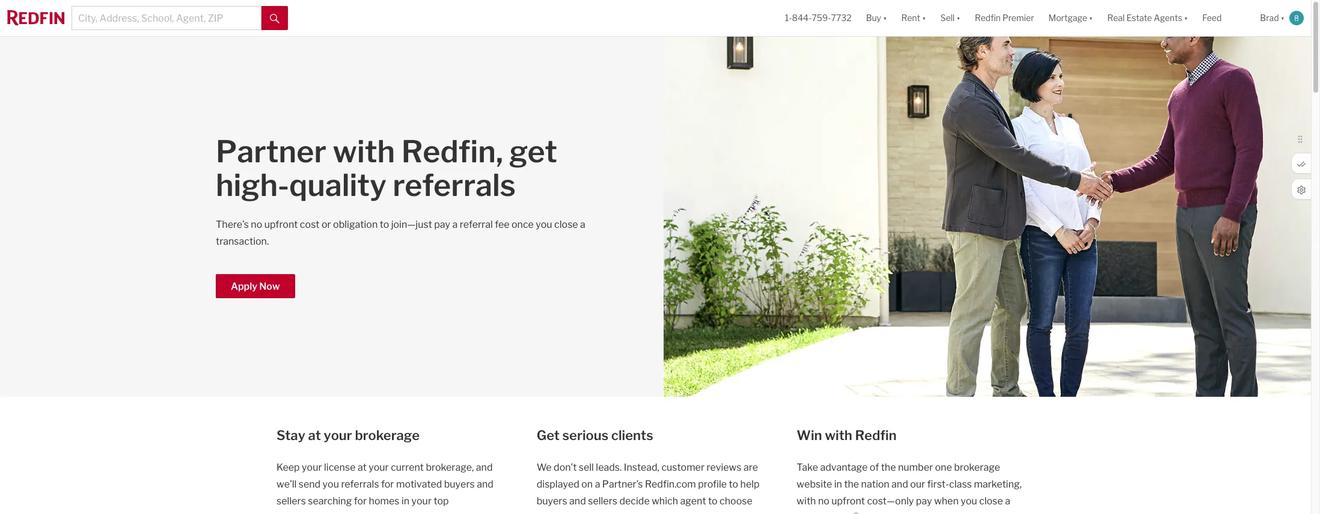 Task type: vqa. For each thing, say whether or not it's contained in the screenshot.
the middle you
yes



Task type: describe. For each thing, give the bounding box(es) containing it.
license
[[324, 462, 356, 473]]

top
[[434, 495, 449, 507]]

stay
[[277, 427, 305, 443]]

apply
[[231, 281, 257, 292]]

1-
[[785, 13, 793, 23]]

estate
[[1127, 13, 1153, 23]]

high-
[[216, 167, 289, 203]]

apply now button
[[216, 274, 295, 298]]

5 ▾ from the left
[[1185, 13, 1189, 23]]

partner with redfin, get high-quality referrals
[[216, 134, 558, 203]]

nation
[[862, 478, 890, 490]]

7732
[[832, 13, 852, 23]]

decide
[[620, 495, 650, 507]]

partner
[[216, 134, 327, 170]]

no inside take advantage of the number one brokerage website in the nation and our first-class marketing, with no upfront cost—only pay when you close a transaction.
[[819, 495, 830, 507]]

fee
[[495, 219, 510, 231]]

mortgage ▾ button
[[1042, 0, 1101, 36]]

transaction. inside there's no upfront cost or obligation to join—just pay a referral fee once you close a transaction.
[[216, 236, 269, 247]]

0 horizontal spatial for
[[354, 495, 367, 507]]

a inside take advantage of the number one brokerage website in the nation and our first-class marketing, with no upfront cost—only pay when you close a transaction.
[[1006, 495, 1011, 507]]

and inside take advantage of the number one brokerage website in the nation and our first-class marketing, with no upfront cost—only pay when you close a transaction.
[[892, 478, 909, 490]]

agent
[[681, 495, 707, 507]]

rent ▾
[[902, 13, 927, 23]]

take advantage of the number one brokerage website in the nation and our first-class marketing, with no upfront cost—only pay when you close a transaction.
[[797, 462, 1022, 514]]

user photo image
[[1290, 11, 1305, 25]]

submit search image
[[270, 14, 280, 23]]

motivated
[[396, 478, 442, 490]]

▾ for buy ▾
[[884, 13, 887, 23]]

buyers inside we don't sell leads. instead, customer reviews are displayed on a partner's redfin.com profile to help buyers and sellers decide which agent to choose when they're ready.
[[537, 495, 568, 507]]

no inside there's no upfront cost or obligation to join—just pay a referral fee once you close a transaction.
[[251, 219, 262, 231]]

759-
[[812, 13, 832, 23]]

one
[[936, 462, 953, 473]]

agents
[[1155, 13, 1183, 23]]

referrals inside keep your license at your current brokerage, and we'll send you referrals for motivated buyers and sellers searching for homes in your top neighborhoods.
[[341, 478, 379, 490]]

your up send
[[302, 462, 322, 473]]

close inside take advantage of the number one brokerage website in the nation and our first-class marketing, with no upfront cost—only pay when you close a transaction.
[[980, 495, 1004, 507]]

once
[[512, 219, 534, 231]]

now
[[259, 281, 280, 292]]

real estate agents ▾
[[1108, 13, 1189, 23]]

our
[[911, 478, 926, 490]]

1-844-759-7732 link
[[785, 13, 852, 23]]

pay inside take advantage of the number one brokerage website in the nation and our first-class marketing, with no upfront cost—only pay when you close a transaction.
[[917, 495, 933, 507]]

1 horizontal spatial the
[[882, 462, 897, 473]]

brad ▾
[[1261, 13, 1285, 23]]

real
[[1108, 13, 1125, 23]]

brokerage,
[[426, 462, 474, 473]]

choose
[[720, 495, 753, 507]]

instead,
[[624, 462, 660, 473]]

which
[[652, 495, 679, 507]]

sellers inside keep your license at your current brokerage, and we'll send you referrals for motivated buyers and sellers searching for homes in your top neighborhoods.
[[277, 495, 306, 507]]

of
[[870, 462, 880, 473]]

win
[[797, 427, 823, 443]]

there's no upfront cost or obligation to join—just pay a referral fee once you close a transaction.
[[216, 219, 586, 247]]

rent ▾ button
[[895, 0, 934, 36]]

844-
[[793, 13, 812, 23]]

buy ▾ button
[[867, 0, 887, 36]]

we'll
[[277, 478, 297, 490]]

they're
[[564, 512, 595, 514]]

current
[[391, 462, 424, 473]]

leads.
[[596, 462, 622, 473]]

▾ for brad ▾
[[1282, 13, 1285, 23]]

close inside there's no upfront cost or obligation to join—just pay a referral fee once you close a transaction.
[[555, 219, 578, 231]]

neighborhoods.
[[277, 512, 347, 514]]

with for redfin,
[[333, 134, 395, 170]]

buyers inside keep your license at your current brokerage, and we'll send you referrals for motivated buyers and sellers searching for homes in your top neighborhoods.
[[444, 478, 475, 490]]

number
[[899, 462, 934, 473]]

reviews
[[707, 462, 742, 473]]

get serious clients
[[537, 427, 654, 443]]

displayed
[[537, 478, 580, 490]]

2 horizontal spatial to
[[729, 478, 739, 490]]

with inside take advantage of the number one brokerage website in the nation and our first-class marketing, with no upfront cost—only pay when you close a transaction.
[[797, 495, 817, 507]]

referrals inside partner with redfin, get high-quality referrals
[[393, 167, 516, 203]]

rent
[[902, 13, 921, 23]]

0 horizontal spatial redfin
[[856, 427, 897, 443]]

class
[[950, 478, 972, 490]]

redfin.com
[[645, 478, 696, 490]]

sell
[[579, 462, 594, 473]]

clients
[[612, 427, 654, 443]]

quality
[[289, 167, 387, 203]]

to inside there's no upfront cost or obligation to join—just pay a referral fee once you close a transaction.
[[380, 219, 389, 231]]

buy
[[867, 13, 882, 23]]

we don't sell leads. instead, customer reviews are displayed on a partner's redfin.com profile to help buyers and sellers decide which agent to choose when they're ready.
[[537, 462, 760, 514]]

your down motivated on the bottom left
[[412, 495, 432, 507]]

redfin inside button
[[975, 13, 1001, 23]]

serious
[[563, 427, 609, 443]]

take
[[797, 462, 819, 473]]



Task type: locate. For each thing, give the bounding box(es) containing it.
sell ▾ button
[[941, 0, 961, 36]]

0 vertical spatial to
[[380, 219, 389, 231]]

1 horizontal spatial you
[[536, 219, 553, 231]]

cost—only
[[868, 495, 914, 507]]

mortgage
[[1049, 13, 1088, 23]]

▾ right sell
[[957, 13, 961, 23]]

cost
[[300, 219, 320, 231]]

1 horizontal spatial referrals
[[393, 167, 516, 203]]

apply now
[[231, 281, 280, 292]]

transaction.
[[216, 236, 269, 247], [797, 512, 850, 514]]

real estate agents ▾ button
[[1101, 0, 1196, 36]]

to left help
[[729, 478, 739, 490]]

your
[[324, 427, 352, 443], [302, 462, 322, 473], [369, 462, 389, 473], [412, 495, 432, 507]]

0 horizontal spatial the
[[845, 478, 860, 490]]

1 horizontal spatial upfront
[[832, 495, 866, 507]]

0 horizontal spatial referrals
[[341, 478, 379, 490]]

0 vertical spatial upfront
[[264, 219, 298, 231]]

1 vertical spatial close
[[980, 495, 1004, 507]]

with inside partner with redfin, get high-quality referrals
[[333, 134, 395, 170]]

you
[[536, 219, 553, 231], [323, 478, 339, 490], [961, 495, 978, 507]]

1-844-759-7732
[[785, 13, 852, 23]]

the down advantage
[[845, 478, 860, 490]]

brokerage inside take advantage of the number one brokerage website in the nation and our first-class marketing, with no upfront cost—only pay when you close a transaction.
[[955, 462, 1001, 473]]

1 vertical spatial you
[[323, 478, 339, 490]]

1 vertical spatial for
[[354, 495, 367, 507]]

1 vertical spatial to
[[729, 478, 739, 490]]

in right homes on the bottom of page
[[402, 495, 410, 507]]

0 vertical spatial close
[[555, 219, 578, 231]]

1 vertical spatial in
[[402, 495, 410, 507]]

0 vertical spatial when
[[935, 495, 959, 507]]

when inside we don't sell leads. instead, customer reviews are displayed on a partner's redfin.com profile to help buyers and sellers decide which agent to choose when they're ready.
[[537, 512, 561, 514]]

profile
[[698, 478, 727, 490]]

your up 'license'
[[324, 427, 352, 443]]

marketing,
[[975, 478, 1022, 490]]

there's
[[216, 219, 249, 231]]

City, Address, School, Agent, ZIP search field
[[72, 6, 262, 30]]

no right there's
[[251, 219, 262, 231]]

obligation
[[333, 219, 378, 231]]

mortgage ▾ button
[[1049, 0, 1094, 36]]

join—just
[[391, 219, 432, 231]]

redfin premier
[[975, 13, 1035, 23]]

transaction. down website on the bottom of page
[[797, 512, 850, 514]]

0 horizontal spatial pay
[[434, 219, 451, 231]]

1 horizontal spatial at
[[358, 462, 367, 473]]

your left current on the left
[[369, 462, 389, 473]]

in
[[835, 478, 843, 490], [402, 495, 410, 507]]

brokerage up current on the left
[[355, 427, 420, 443]]

close right once on the top left of page
[[555, 219, 578, 231]]

1 horizontal spatial pay
[[917, 495, 933, 507]]

a
[[453, 219, 458, 231], [580, 219, 586, 231], [595, 478, 601, 490], [1006, 495, 1011, 507]]

feed button
[[1196, 0, 1254, 36]]

in inside take advantage of the number one brokerage website in the nation and our first-class marketing, with no upfront cost—only pay when you close a transaction.
[[835, 478, 843, 490]]

0 vertical spatial brokerage
[[355, 427, 420, 443]]

1 horizontal spatial close
[[980, 495, 1004, 507]]

▾ right rent at the right top
[[923, 13, 927, 23]]

sellers down the we'll
[[277, 495, 306, 507]]

0 horizontal spatial to
[[380, 219, 389, 231]]

1 vertical spatial upfront
[[832, 495, 866, 507]]

at right stay
[[308, 427, 321, 443]]

referrals up referral
[[393, 167, 516, 203]]

the
[[882, 462, 897, 473], [845, 478, 860, 490]]

6 ▾ from the left
[[1282, 13, 1285, 23]]

premier
[[1003, 13, 1035, 23]]

0 horizontal spatial with
[[333, 134, 395, 170]]

homes
[[369, 495, 400, 507]]

and
[[476, 462, 493, 473], [477, 478, 494, 490], [892, 478, 909, 490], [570, 495, 586, 507]]

advantage
[[821, 462, 868, 473]]

in down advantage
[[835, 478, 843, 490]]

you inside take advantage of the number one brokerage website in the nation and our first-class marketing, with no upfront cost—only pay when you close a transaction.
[[961, 495, 978, 507]]

you down class
[[961, 495, 978, 507]]

at right 'license'
[[358, 462, 367, 473]]

▾ for sell ▾
[[957, 13, 961, 23]]

stay at your brokerage
[[277, 427, 420, 443]]

1 horizontal spatial redfin
[[975, 13, 1001, 23]]

1 horizontal spatial buyers
[[537, 495, 568, 507]]

0 vertical spatial no
[[251, 219, 262, 231]]

2 horizontal spatial you
[[961, 495, 978, 507]]

0 vertical spatial with
[[333, 134, 395, 170]]

1 vertical spatial redfin
[[856, 427, 897, 443]]

customer
[[662, 462, 705, 473]]

with for redfin
[[825, 427, 853, 443]]

pay
[[434, 219, 451, 231], [917, 495, 933, 507]]

and inside we don't sell leads. instead, customer reviews are displayed on a partner's redfin.com profile to help buyers and sellers decide which agent to choose when they're ready.
[[570, 495, 586, 507]]

or
[[322, 219, 331, 231]]

2 ▾ from the left
[[923, 13, 927, 23]]

1 vertical spatial buyers
[[537, 495, 568, 507]]

0 vertical spatial pay
[[434, 219, 451, 231]]

brokerage
[[355, 427, 420, 443], [955, 462, 1001, 473]]

1 horizontal spatial when
[[935, 495, 959, 507]]

2 horizontal spatial with
[[825, 427, 853, 443]]

feed
[[1203, 13, 1222, 23]]

in inside keep your license at your current brokerage, and we'll send you referrals for motivated buyers and sellers searching for homes in your top neighborhoods.
[[402, 495, 410, 507]]

partner's
[[603, 478, 643, 490]]

we
[[537, 462, 552, 473]]

▾ for mortgage ▾
[[1090, 13, 1094, 23]]

buyers down displayed
[[537, 495, 568, 507]]

0 horizontal spatial brokerage
[[355, 427, 420, 443]]

0 vertical spatial buyers
[[444, 478, 475, 490]]

for left homes on the bottom of page
[[354, 495, 367, 507]]

close down marketing,
[[980, 495, 1004, 507]]

1 horizontal spatial in
[[835, 478, 843, 490]]

for
[[381, 478, 394, 490], [354, 495, 367, 507]]

1 vertical spatial referrals
[[341, 478, 379, 490]]

1 horizontal spatial sellers
[[588, 495, 618, 507]]

no down website on the bottom of page
[[819, 495, 830, 507]]

referral
[[460, 219, 493, 231]]

at
[[308, 427, 321, 443], [358, 462, 367, 473]]

on
[[582, 478, 593, 490]]

to left join—just
[[380, 219, 389, 231]]

0 vertical spatial referrals
[[393, 167, 516, 203]]

redfin
[[975, 13, 1001, 23], [856, 427, 897, 443]]

keep
[[277, 462, 300, 473]]

referrals down 'license'
[[341, 478, 379, 490]]

buyers down "brokerage,"
[[444, 478, 475, 490]]

1 ▾ from the left
[[884, 13, 887, 23]]

0 horizontal spatial in
[[402, 495, 410, 507]]

1 sellers from the left
[[277, 495, 306, 507]]

2 vertical spatial with
[[797, 495, 817, 507]]

1 vertical spatial no
[[819, 495, 830, 507]]

you up the searching
[[323, 478, 339, 490]]

ready.
[[597, 512, 623, 514]]

0 horizontal spatial buyers
[[444, 478, 475, 490]]

disclaimer image
[[853, 512, 860, 514]]

1 horizontal spatial no
[[819, 495, 830, 507]]

0 vertical spatial transaction.
[[216, 236, 269, 247]]

pay down our
[[917, 495, 933, 507]]

0 vertical spatial at
[[308, 427, 321, 443]]

get
[[510, 134, 558, 170]]

brokerage up class
[[955, 462, 1001, 473]]

when
[[935, 495, 959, 507], [537, 512, 561, 514]]

you inside there's no upfront cost or obligation to join—just pay a referral fee once you close a transaction.
[[536, 219, 553, 231]]

referrals
[[393, 167, 516, 203], [341, 478, 379, 490]]

when left the they're
[[537, 512, 561, 514]]

you inside keep your license at your current brokerage, and we'll send you referrals for motivated buyers and sellers searching for homes in your top neighborhoods.
[[323, 478, 339, 490]]

0 horizontal spatial you
[[323, 478, 339, 490]]

0 horizontal spatial close
[[555, 219, 578, 231]]

sellers up ready.
[[588, 495, 618, 507]]

searching
[[308, 495, 352, 507]]

a modern home at sunset with a redfin listing sign image
[[664, 37, 1312, 397]]

help
[[741, 478, 760, 490]]

first-
[[928, 478, 950, 490]]

pay right join—just
[[434, 219, 451, 231]]

4 ▾ from the left
[[1090, 13, 1094, 23]]

2 vertical spatial you
[[961, 495, 978, 507]]

you right once on the top left of page
[[536, 219, 553, 231]]

sell
[[941, 13, 955, 23]]

when down "first-"
[[935, 495, 959, 507]]

2 sellers from the left
[[588, 495, 618, 507]]

1 horizontal spatial to
[[709, 495, 718, 507]]

to down profile
[[709, 495, 718, 507]]

upfront up "disclaimer" image
[[832, 495, 866, 507]]

brad
[[1261, 13, 1280, 23]]

transaction. down there's
[[216, 236, 269, 247]]

pay inside there's no upfront cost or obligation to join—just pay a referral fee once you close a transaction.
[[434, 219, 451, 231]]

at inside keep your license at your current brokerage, and we'll send you referrals for motivated buyers and sellers searching for homes in your top neighborhoods.
[[358, 462, 367, 473]]

buy ▾ button
[[859, 0, 895, 36]]

get
[[537, 427, 560, 443]]

rent ▾ button
[[902, 0, 927, 36]]

0 vertical spatial the
[[882, 462, 897, 473]]

buy ▾
[[867, 13, 887, 23]]

1 horizontal spatial with
[[797, 495, 817, 507]]

sellers inside we don't sell leads. instead, customer reviews are displayed on a partner's redfin.com profile to help buyers and sellers decide which agent to choose when they're ready.
[[588, 495, 618, 507]]

1 vertical spatial pay
[[917, 495, 933, 507]]

3 ▾ from the left
[[957, 13, 961, 23]]

keep your license at your current brokerage, and we'll send you referrals for motivated buyers and sellers searching for homes in your top neighborhoods.
[[277, 462, 494, 514]]

0 horizontal spatial upfront
[[264, 219, 298, 231]]

1 vertical spatial transaction.
[[797, 512, 850, 514]]

▾
[[884, 13, 887, 23], [923, 13, 927, 23], [957, 13, 961, 23], [1090, 13, 1094, 23], [1185, 13, 1189, 23], [1282, 13, 1285, 23]]

win with redfin
[[797, 427, 897, 443]]

1 vertical spatial when
[[537, 512, 561, 514]]

▾ right brad
[[1282, 13, 1285, 23]]

redfin,
[[402, 134, 503, 170]]

▾ right mortgage
[[1090, 13, 1094, 23]]

0 vertical spatial for
[[381, 478, 394, 490]]

1 vertical spatial brokerage
[[955, 462, 1001, 473]]

a inside we don't sell leads. instead, customer reviews are displayed on a partner's redfin.com profile to help buyers and sellers decide which agent to choose when they're ready.
[[595, 478, 601, 490]]

0 horizontal spatial no
[[251, 219, 262, 231]]

upfront
[[264, 219, 298, 231], [832, 495, 866, 507]]

1 vertical spatial at
[[358, 462, 367, 473]]

▾ right agents
[[1185, 13, 1189, 23]]

0 vertical spatial redfin
[[975, 13, 1001, 23]]

transaction. inside take advantage of the number one brokerage website in the nation and our first-class marketing, with no upfront cost—only pay when you close a transaction.
[[797, 512, 850, 514]]

website
[[797, 478, 833, 490]]

1 vertical spatial with
[[825, 427, 853, 443]]

1 horizontal spatial for
[[381, 478, 394, 490]]

redfin left premier
[[975, 13, 1001, 23]]

0 horizontal spatial transaction.
[[216, 236, 269, 247]]

the right of
[[882, 462, 897, 473]]

upfront inside take advantage of the number one brokerage website in the nation and our first-class marketing, with no upfront cost—only pay when you close a transaction.
[[832, 495, 866, 507]]

upfront inside there's no upfront cost or obligation to join—just pay a referral fee once you close a transaction.
[[264, 219, 298, 231]]

upfront left "cost"
[[264, 219, 298, 231]]

0 vertical spatial in
[[835, 478, 843, 490]]

▾ right buy
[[884, 13, 887, 23]]

1 horizontal spatial brokerage
[[955, 462, 1001, 473]]

are
[[744, 462, 758, 473]]

sell ▾ button
[[934, 0, 968, 36]]

sell ▾
[[941, 13, 961, 23]]

▾ for rent ▾
[[923, 13, 927, 23]]

redfin premier button
[[968, 0, 1042, 36]]

to
[[380, 219, 389, 231], [729, 478, 739, 490], [709, 495, 718, 507]]

0 horizontal spatial when
[[537, 512, 561, 514]]

redfin up of
[[856, 427, 897, 443]]

mortgage ▾
[[1049, 13, 1094, 23]]

1 horizontal spatial transaction.
[[797, 512, 850, 514]]

when inside take advantage of the number one brokerage website in the nation and our first-class marketing, with no upfront cost—only pay when you close a transaction.
[[935, 495, 959, 507]]

0 horizontal spatial at
[[308, 427, 321, 443]]

1 vertical spatial the
[[845, 478, 860, 490]]

don't
[[554, 462, 577, 473]]

for up homes on the bottom of page
[[381, 478, 394, 490]]

0 horizontal spatial sellers
[[277, 495, 306, 507]]

2 vertical spatial to
[[709, 495, 718, 507]]

0 vertical spatial you
[[536, 219, 553, 231]]



